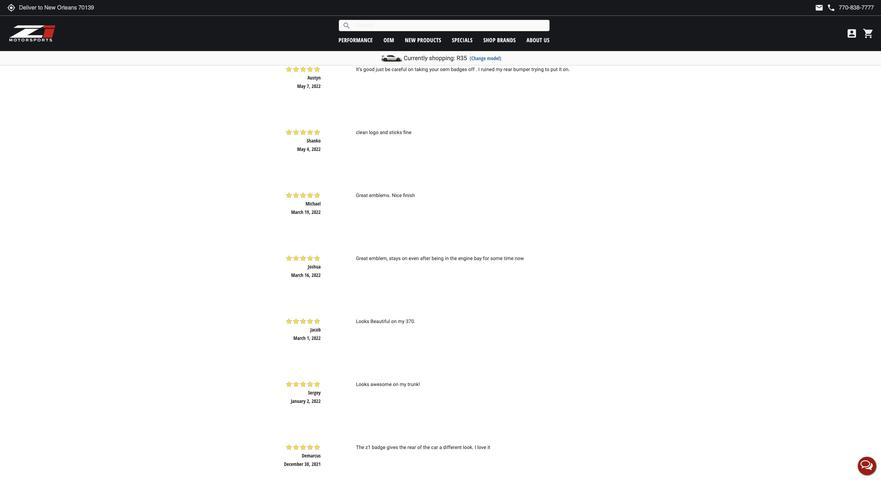 Task type: locate. For each thing, give the bounding box(es) containing it.
0 vertical spatial i
[[479, 66, 480, 72]]

2022 inside star star star star star joshua march 16, 2022
[[312, 272, 321, 278]]

about
[[527, 36, 543, 44]]

it right love
[[488, 445, 491, 450]]

0 vertical spatial my
[[496, 66, 503, 72]]

emblems.
[[369, 193, 391, 198]]

may inside 'star star star star star shanko may 4, 2022'
[[297, 146, 306, 152]]

march for star star star star star michael march 19, 2022
[[291, 209, 304, 215]]

3 2022 from the top
[[312, 209, 321, 215]]

good
[[364, 66, 375, 72]]

2022 inside star star star star star michael march 19, 2022
[[312, 209, 321, 215]]

shanko
[[307, 137, 321, 144]]

2022 right 7,
[[312, 83, 321, 89]]

0 vertical spatial rear
[[504, 66, 513, 72]]

badges
[[451, 66, 468, 72]]

sergey
[[308, 389, 321, 396]]

i right '.'
[[479, 66, 480, 72]]

2022 inside the star star star star star sergey january 2, 2022
[[312, 398, 321, 405]]

march left 16,
[[291, 272, 304, 278]]

march left 19,
[[291, 209, 304, 215]]

my_location
[[7, 4, 15, 12]]

looks for star star star star star sergey january 2, 2022
[[356, 382, 370, 387]]

i left love
[[475, 445, 477, 450]]

december
[[284, 461, 304, 468]]

on
[[408, 66, 414, 72], [402, 256, 408, 261], [392, 319, 397, 324], [393, 382, 399, 387]]

oem
[[384, 36, 395, 44]]

great for star star star star star michael march 19, 2022
[[356, 193, 368, 198]]

off
[[469, 66, 475, 72]]

2 great from the top
[[356, 256, 368, 261]]

5 2022 from the top
[[312, 335, 321, 342]]

370.
[[406, 319, 416, 324]]

currently shopping: r35 (change model)
[[404, 55, 502, 62]]

may left 4,
[[297, 146, 306, 152]]

i for star star star star star austyn may 7, 2022
[[479, 66, 480, 72]]

great emblems. nice finish
[[356, 193, 415, 198]]

2022 for star star star star star jacob march 1, 2022
[[312, 335, 321, 342]]

2 2022 from the top
[[312, 146, 321, 152]]

star star star star star austyn may 7, 2022
[[286, 66, 321, 89]]

demarcus
[[302, 452, 321, 459]]

the right of on the left bottom
[[423, 445, 430, 450]]

4 2022 from the top
[[312, 272, 321, 278]]

looks left beautiful
[[356, 319, 370, 324]]

march for star star star star star joshua march 16, 2022
[[291, 272, 304, 278]]

gives
[[387, 445, 398, 450]]

7,
[[307, 83, 311, 89]]

1 vertical spatial rear
[[408, 445, 416, 450]]

6 2022 from the top
[[312, 398, 321, 405]]

great left emblems.
[[356, 193, 368, 198]]

oem link
[[384, 36, 395, 44]]

the right in
[[450, 256, 457, 261]]

on left even
[[402, 256, 408, 261]]

shop brands link
[[484, 36, 516, 44]]

1 horizontal spatial it
[[559, 66, 562, 72]]

great
[[356, 193, 368, 198], [356, 256, 368, 261]]

now
[[515, 256, 525, 261]]

just
[[376, 66, 384, 72]]

1 vertical spatial i
[[475, 445, 477, 450]]

engine
[[459, 256, 473, 261]]

2 horizontal spatial the
[[450, 256, 457, 261]]

march inside star star star star star michael march 19, 2022
[[291, 209, 304, 215]]

sticks
[[389, 130, 402, 135]]

i
[[479, 66, 480, 72], [475, 445, 477, 450]]

1 vertical spatial may
[[297, 146, 306, 152]]

star
[[286, 66, 293, 73], [293, 66, 300, 73], [300, 66, 307, 73], [307, 66, 314, 73], [314, 66, 321, 73], [286, 129, 293, 136], [293, 129, 300, 136], [300, 129, 307, 136], [307, 129, 314, 136], [314, 129, 321, 136], [286, 192, 293, 199], [293, 192, 300, 199], [300, 192, 307, 199], [307, 192, 314, 199], [314, 192, 321, 199], [286, 255, 293, 262], [293, 255, 300, 262], [300, 255, 307, 262], [307, 255, 314, 262], [314, 255, 321, 262], [286, 318, 293, 325], [293, 318, 300, 325], [300, 318, 307, 325], [307, 318, 314, 325], [314, 318, 321, 325], [286, 381, 293, 388], [293, 381, 300, 388], [300, 381, 307, 388], [307, 381, 314, 388], [314, 381, 321, 388], [286, 444, 293, 451], [293, 444, 300, 451], [300, 444, 307, 451], [307, 444, 314, 451], [314, 444, 321, 451]]

look.
[[463, 445, 474, 450]]

0 horizontal spatial the
[[400, 445, 407, 450]]

1 horizontal spatial rear
[[504, 66, 513, 72]]

1 2022 from the top
[[312, 83, 321, 89]]

beautiful
[[371, 319, 390, 324]]

may left 7,
[[297, 83, 306, 89]]

stays
[[389, 256, 401, 261]]

star star star star star shanko may 4, 2022
[[286, 129, 321, 152]]

looks awesome on my trunk!
[[356, 382, 420, 387]]

2022 right 19,
[[312, 209, 321, 215]]

michael
[[306, 200, 321, 207]]

awesome
[[371, 382, 392, 387]]

1 vertical spatial march
[[291, 272, 304, 278]]

looks for star star star star star jacob march 1, 2022
[[356, 319, 370, 324]]

march left '1,'
[[294, 335, 306, 342]]

looks left awesome
[[356, 382, 370, 387]]

z1 motorsports logo image
[[9, 25, 56, 42]]

2022 inside 'star star star star star shanko may 4, 2022'
[[312, 146, 321, 152]]

my left 370.
[[398, 319, 405, 324]]

may
[[297, 83, 306, 89], [297, 146, 306, 152]]

r35
[[457, 55, 467, 62]]

2 looks from the top
[[356, 382, 370, 387]]

in
[[445, 256, 449, 261]]

rear left of on the left bottom
[[408, 445, 416, 450]]

2 vertical spatial march
[[294, 335, 306, 342]]

0 horizontal spatial rear
[[408, 445, 416, 450]]

performance
[[339, 36, 373, 44]]

the
[[356, 445, 365, 450]]

2022 down "joshua"
[[312, 272, 321, 278]]

1 looks from the top
[[356, 319, 370, 324]]

2022 for star star star star star shanko may 4, 2022
[[312, 146, 321, 152]]

(change
[[470, 55, 486, 62]]

0 vertical spatial may
[[297, 83, 306, 89]]

(change model) link
[[470, 55, 502, 62]]

the
[[450, 256, 457, 261], [400, 445, 407, 450], [423, 445, 430, 450]]

1 may from the top
[[297, 83, 306, 89]]

1 horizontal spatial the
[[423, 445, 430, 450]]

my left trunk! on the left
[[400, 382, 407, 387]]

1 vertical spatial great
[[356, 256, 368, 261]]

my for star star star star star jacob march 1, 2022
[[398, 319, 405, 324]]

march inside star star star star star joshua march 16, 2022
[[291, 272, 304, 278]]

mail link
[[816, 4, 824, 12]]

star star star star star jacob march 1, 2022
[[286, 318, 321, 342]]

0 horizontal spatial it
[[488, 445, 491, 450]]

0 vertical spatial great
[[356, 193, 368, 198]]

on left taking
[[408, 66, 414, 72]]

being
[[432, 256, 444, 261]]

shop brands
[[484, 36, 516, 44]]

phone
[[828, 4, 836, 12]]

march
[[291, 209, 304, 215], [291, 272, 304, 278], [294, 335, 306, 342]]

2022 inside star star star star star jacob march 1, 2022
[[312, 335, 321, 342]]

2022
[[312, 83, 321, 89], [312, 146, 321, 152], [312, 209, 321, 215], [312, 272, 321, 278], [312, 335, 321, 342], [312, 398, 321, 405]]

nice
[[392, 193, 402, 198]]

0 vertical spatial march
[[291, 209, 304, 215]]

2 vertical spatial my
[[400, 382, 407, 387]]

may for star star star star star shanko may 4, 2022
[[297, 146, 306, 152]]

rear left bumper
[[504, 66, 513, 72]]

1 vertical spatial looks
[[356, 382, 370, 387]]

0 vertical spatial looks
[[356, 319, 370, 324]]

love
[[478, 445, 487, 450]]

.
[[476, 66, 478, 72]]

star star star star star demarcus december 30, 2021
[[284, 444, 321, 468]]

your
[[430, 66, 439, 72]]

put
[[551, 66, 558, 72]]

march inside star star star star star jacob march 1, 2022
[[294, 335, 306, 342]]

it's
[[356, 66, 362, 72]]

my right ruined
[[496, 66, 503, 72]]

1 horizontal spatial i
[[479, 66, 480, 72]]

it left on.
[[559, 66, 562, 72]]

2022 inside star star star star star austyn may 7, 2022
[[312, 83, 321, 89]]

great left emblem,
[[356, 256, 368, 261]]

new products link
[[405, 36, 442, 44]]

2 may from the top
[[297, 146, 306, 152]]

0 horizontal spatial i
[[475, 445, 477, 450]]

after
[[421, 256, 431, 261]]

may inside star star star star star austyn may 7, 2022
[[297, 83, 306, 89]]

1 great from the top
[[356, 193, 368, 198]]

some
[[491, 256, 503, 261]]

the right the gives
[[400, 445, 407, 450]]

2022 right '1,'
[[312, 335, 321, 342]]

2022 right 4,
[[312, 146, 321, 152]]

ruined
[[481, 66, 495, 72]]

2022 right 2,
[[312, 398, 321, 405]]

1 vertical spatial my
[[398, 319, 405, 324]]



Task type: vqa. For each thing, say whether or not it's contained in the screenshot.
the leftmost Slammed
no



Task type: describe. For each thing, give the bounding box(es) containing it.
Search search field
[[351, 20, 550, 31]]

16,
[[305, 272, 311, 278]]

time
[[504, 256, 514, 261]]

2022 for star star star star star sergey january 2, 2022
[[312, 398, 321, 405]]

careful
[[392, 66, 407, 72]]

2021
[[312, 461, 321, 468]]

z1
[[366, 445, 371, 450]]

and
[[380, 130, 388, 135]]

0 vertical spatial it
[[559, 66, 562, 72]]

on right awesome
[[393, 382, 399, 387]]

jacob
[[311, 326, 321, 333]]

joshua
[[308, 263, 321, 270]]

it's good just be careful on taking your oem badges off . i ruined my rear bumper trying to put it on.
[[356, 66, 570, 72]]

new
[[405, 36, 416, 44]]

the z1 badge gives the rear of the car a different look. i love it
[[356, 445, 491, 450]]

brands
[[498, 36, 516, 44]]

bay
[[474, 256, 482, 261]]

phone link
[[828, 4, 875, 12]]

2022 for star star star star star michael march 19, 2022
[[312, 209, 321, 215]]

looks beautiful on my 370.
[[356, 319, 416, 324]]

star star star star star michael march 19, 2022
[[286, 192, 321, 215]]

may for star star star star star austyn may 7, 2022
[[297, 83, 306, 89]]

us
[[544, 36, 550, 44]]

mail phone
[[816, 4, 836, 12]]

emblem,
[[369, 256, 388, 261]]

mail
[[816, 4, 824, 12]]

oem
[[440, 66, 450, 72]]

shopping_cart
[[864, 28, 875, 39]]

trunk!
[[408, 382, 420, 387]]

account_box
[[847, 28, 858, 39]]

19,
[[305, 209, 311, 215]]

clean
[[356, 130, 368, 135]]

badge
[[372, 445, 386, 450]]

a
[[440, 445, 442, 450]]

shopping:
[[429, 55, 456, 62]]

1 vertical spatial it
[[488, 445, 491, 450]]

specials link
[[452, 36, 473, 44]]

finish
[[403, 193, 415, 198]]

of
[[418, 445, 422, 450]]

trying
[[532, 66, 544, 72]]

shopping_cart link
[[862, 28, 875, 39]]

car
[[432, 445, 438, 450]]

austyn
[[308, 74, 321, 81]]

great for star star star star star joshua march 16, 2022
[[356, 256, 368, 261]]

i for star star star star star demarcus december 30, 2021
[[475, 445, 477, 450]]

search
[[343, 21, 351, 30]]

even
[[409, 256, 419, 261]]

2022 for star star star star star austyn may 7, 2022
[[312, 83, 321, 89]]

about us link
[[527, 36, 550, 44]]

for
[[483, 256, 490, 261]]

on.
[[563, 66, 570, 72]]

be
[[385, 66, 391, 72]]

specials
[[452, 36, 473, 44]]

2,
[[307, 398, 311, 405]]

4,
[[307, 146, 311, 152]]

star star star star star joshua march 16, 2022
[[286, 255, 321, 278]]

new products
[[405, 36, 442, 44]]

march for star star star star star jacob march 1, 2022
[[294, 335, 306, 342]]

january
[[291, 398, 306, 405]]

model)
[[488, 55, 502, 62]]

performance link
[[339, 36, 373, 44]]

different
[[444, 445, 462, 450]]

1,
[[307, 335, 311, 342]]

keith
[[311, 11, 321, 18]]

on right beautiful
[[392, 319, 397, 324]]

products
[[418, 36, 442, 44]]

currently
[[404, 55, 428, 62]]

my for star star star star star sergey january 2, 2022
[[400, 382, 407, 387]]

about us
[[527, 36, 550, 44]]

logo
[[369, 130, 379, 135]]

bumper
[[514, 66, 531, 72]]

clean logo and sticks fine
[[356, 130, 412, 135]]

2022 for star star star star star joshua march 16, 2022
[[312, 272, 321, 278]]

star star star star star sergey january 2, 2022
[[286, 381, 321, 405]]

taking
[[415, 66, 429, 72]]

30,
[[305, 461, 311, 468]]



